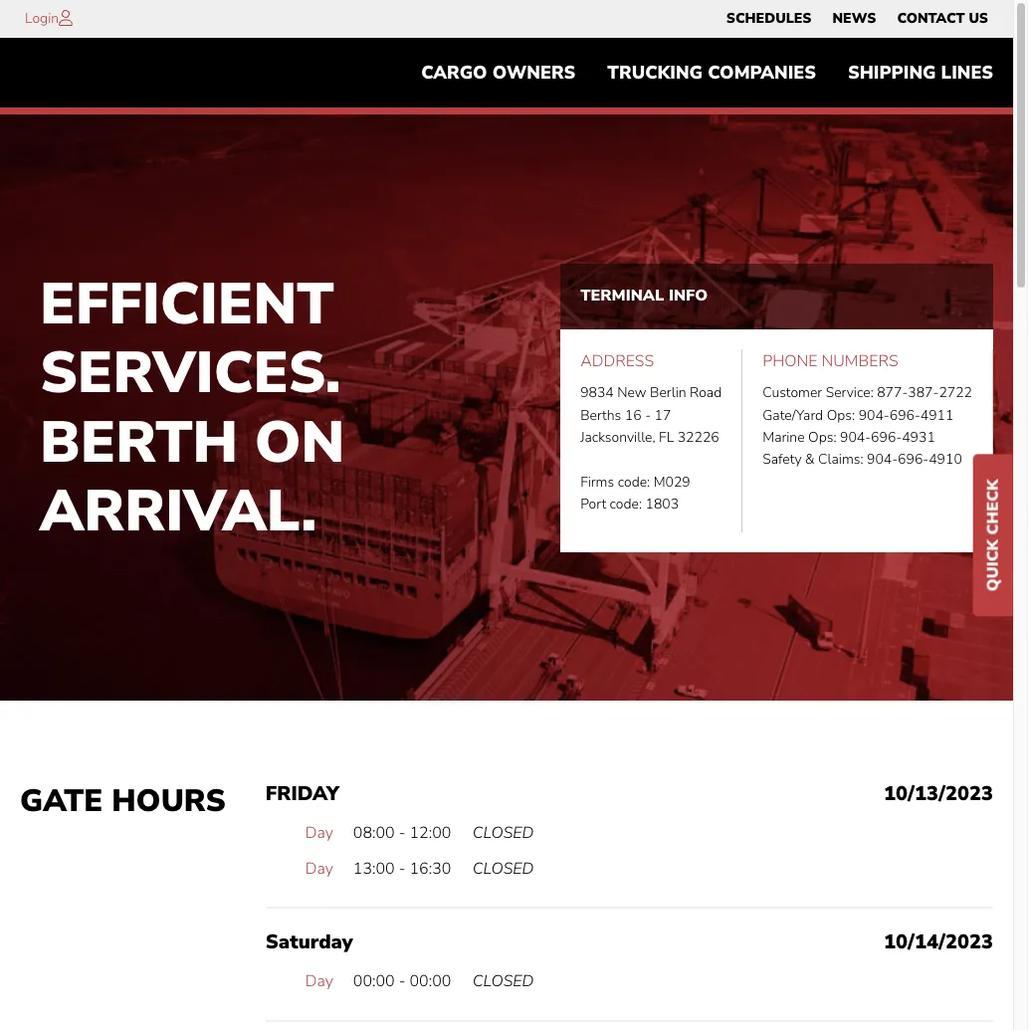 Task type: describe. For each thing, give the bounding box(es) containing it.
00:00 - 00:00
[[353, 971, 451, 993]]

claims:
[[818, 450, 864, 469]]

quick
[[983, 539, 1005, 591]]

numbers
[[822, 350, 899, 372]]

1 vertical spatial code:
[[610, 495, 642, 514]]

2 closed from the top
[[473, 858, 534, 880]]

firms code:  m029 port code:  1803
[[581, 473, 691, 514]]

saturday
[[266, 929, 353, 956]]

hours
[[112, 781, 226, 823]]

schedules
[[727, 9, 812, 28]]

cargo
[[421, 61, 488, 85]]

user image
[[59, 10, 73, 26]]

services.
[[40, 334, 341, 412]]

phone numbers
[[763, 350, 899, 372]]

closed for saturday
[[473, 971, 534, 993]]

1803
[[646, 495, 679, 514]]

trucking
[[608, 61, 703, 85]]

16
[[625, 406, 642, 425]]

us
[[969, 9, 989, 28]]

10/14/2023
[[884, 929, 994, 956]]

- for 12:00
[[399, 823, 406, 845]]

0 vertical spatial 904-
[[859, 406, 890, 425]]

4910
[[929, 450, 963, 469]]

- for 16:30
[[399, 858, 406, 880]]

10/13/2023
[[884, 781, 994, 808]]

menu bar containing schedules
[[716, 5, 999, 33]]

owners
[[493, 61, 576, 85]]

2 00:00 from the left
[[410, 971, 451, 993]]

13:00 - 16:30
[[353, 858, 451, 880]]

contact us
[[897, 9, 989, 28]]

customer
[[763, 384, 822, 402]]

shipping
[[848, 61, 936, 85]]

1 vertical spatial 696-
[[871, 428, 902, 447]]

0 vertical spatial 696-
[[890, 406, 921, 425]]

contact
[[897, 9, 965, 28]]

cargo owners link
[[405, 53, 592, 93]]

08:00 - 12:00
[[353, 823, 451, 845]]

trucking companies
[[608, 61, 816, 85]]

4911
[[921, 406, 954, 425]]

m029
[[654, 473, 691, 492]]

2 day from the top
[[305, 858, 333, 880]]

2 vertical spatial 696-
[[898, 450, 929, 469]]

efficient services. berth on arrival.
[[40, 264, 345, 551]]

2722
[[939, 384, 973, 402]]

9834 new berlin road berths 16 - 17 jacksonville, fl 32226
[[581, 384, 722, 447]]

terminal info
[[581, 285, 708, 307]]

4931
[[902, 428, 936, 447]]



Task type: vqa. For each thing, say whether or not it's contained in the screenshot.
CUSTOMER
yes



Task type: locate. For each thing, give the bounding box(es) containing it.
904-
[[859, 406, 890, 425], [840, 428, 871, 447], [867, 450, 898, 469]]

menu bar containing cargo owners
[[405, 53, 1010, 93]]

day down saturday
[[305, 971, 333, 993]]

service:
[[826, 384, 874, 402]]

new
[[618, 384, 647, 402]]

port
[[581, 495, 606, 514]]

road
[[690, 384, 722, 402]]

gate/yard
[[763, 406, 824, 425]]

12:00
[[410, 823, 451, 845]]

day left the 13:00
[[305, 858, 333, 880]]

quick check link
[[974, 454, 1014, 616]]

- for 00:00
[[399, 971, 406, 993]]

menu bar down schedules link
[[405, 53, 1010, 93]]

1 vertical spatial ops:
[[808, 428, 837, 447]]

&
[[806, 450, 815, 469]]

menu bar
[[716, 5, 999, 33], [405, 53, 1010, 93]]

terminal
[[581, 285, 664, 307]]

3 closed from the top
[[473, 971, 534, 993]]

ops:
[[827, 406, 855, 425], [808, 428, 837, 447]]

1 vertical spatial menu bar
[[405, 53, 1010, 93]]

0 vertical spatial code:
[[618, 473, 650, 492]]

address
[[581, 350, 654, 372]]

16:30
[[410, 858, 451, 880]]

closed
[[473, 823, 534, 845], [473, 858, 534, 880], [473, 971, 534, 993]]

1 closed from the top
[[473, 823, 534, 845]]

0 vertical spatial day
[[305, 823, 333, 845]]

code: up 1803
[[618, 473, 650, 492]]

day for saturday
[[305, 971, 333, 993]]

customer service: 877-387-2722 gate/yard ops: 904-696-4911 marine ops: 904-696-4931 safety & claims: 904-696-4910
[[763, 384, 973, 469]]

shipping lines link
[[832, 53, 1010, 93]]

login
[[25, 9, 59, 28]]

closed for friday
[[473, 823, 534, 845]]

cargo owners
[[421, 61, 576, 85]]

berth
[[40, 403, 238, 482]]

1 horizontal spatial 00:00
[[410, 971, 451, 993]]

gate
[[20, 781, 103, 823]]

jacksonville,
[[581, 428, 656, 447]]

2 vertical spatial day
[[305, 971, 333, 993]]

2 vertical spatial closed
[[473, 971, 534, 993]]

0 vertical spatial ops:
[[827, 406, 855, 425]]

0 vertical spatial closed
[[473, 823, 534, 845]]

day down friday at the left bottom
[[305, 823, 333, 845]]

ops: down service:
[[827, 406, 855, 425]]

day
[[305, 823, 333, 845], [305, 858, 333, 880], [305, 971, 333, 993]]

shipping lines
[[848, 61, 994, 85]]

17
[[655, 406, 671, 425]]

friday
[[266, 781, 339, 808]]

32226
[[678, 428, 720, 447]]

877-
[[877, 384, 908, 402]]

berlin
[[650, 384, 687, 402]]

2 vertical spatial 904-
[[867, 450, 898, 469]]

904- up claims:
[[840, 428, 871, 447]]

08:00
[[353, 823, 395, 845]]

news link
[[833, 5, 877, 33]]

- inside 9834 new berlin road berths 16 - 17 jacksonville, fl 32226
[[645, 406, 651, 425]]

387-
[[908, 384, 939, 402]]

code: right port
[[610, 495, 642, 514]]

menu bar up shipping
[[716, 5, 999, 33]]

news
[[833, 9, 877, 28]]

schedules link
[[727, 5, 812, 33]]

lines
[[941, 61, 994, 85]]

696-
[[890, 406, 921, 425], [871, 428, 902, 447], [898, 450, 929, 469]]

ops: up &
[[808, 428, 837, 447]]

-
[[645, 406, 651, 425], [399, 823, 406, 845], [399, 858, 406, 880], [399, 971, 406, 993]]

check
[[983, 479, 1005, 535]]

3 day from the top
[[305, 971, 333, 993]]

904- right claims:
[[867, 450, 898, 469]]

phone
[[763, 350, 818, 372]]

berths
[[581, 406, 622, 425]]

safety
[[763, 450, 802, 469]]

login link
[[25, 9, 59, 28]]

contact us link
[[897, 5, 989, 33]]

1 day from the top
[[305, 823, 333, 845]]

0 vertical spatial menu bar
[[716, 5, 999, 33]]

9834
[[581, 384, 614, 402]]

code:
[[618, 473, 650, 492], [610, 495, 642, 514]]

904- down 877-
[[859, 406, 890, 425]]

1 vertical spatial 904-
[[840, 428, 871, 447]]

marine
[[763, 428, 805, 447]]

1 00:00 from the left
[[353, 971, 395, 993]]

arrival.
[[40, 472, 317, 551]]

on
[[255, 403, 345, 482]]

0 horizontal spatial 00:00
[[353, 971, 395, 993]]

fl
[[659, 428, 674, 447]]

13:00
[[353, 858, 395, 880]]

day for friday
[[305, 823, 333, 845]]

efficient
[[40, 264, 334, 343]]

trucking companies link
[[592, 53, 832, 93]]

firms
[[581, 473, 614, 492]]

gate hours
[[20, 781, 226, 823]]

companies
[[708, 61, 816, 85]]

1 vertical spatial day
[[305, 858, 333, 880]]

quick check
[[983, 479, 1005, 591]]

info
[[669, 285, 708, 307]]

1 vertical spatial closed
[[473, 858, 534, 880]]

00:00
[[353, 971, 395, 993], [410, 971, 451, 993]]



